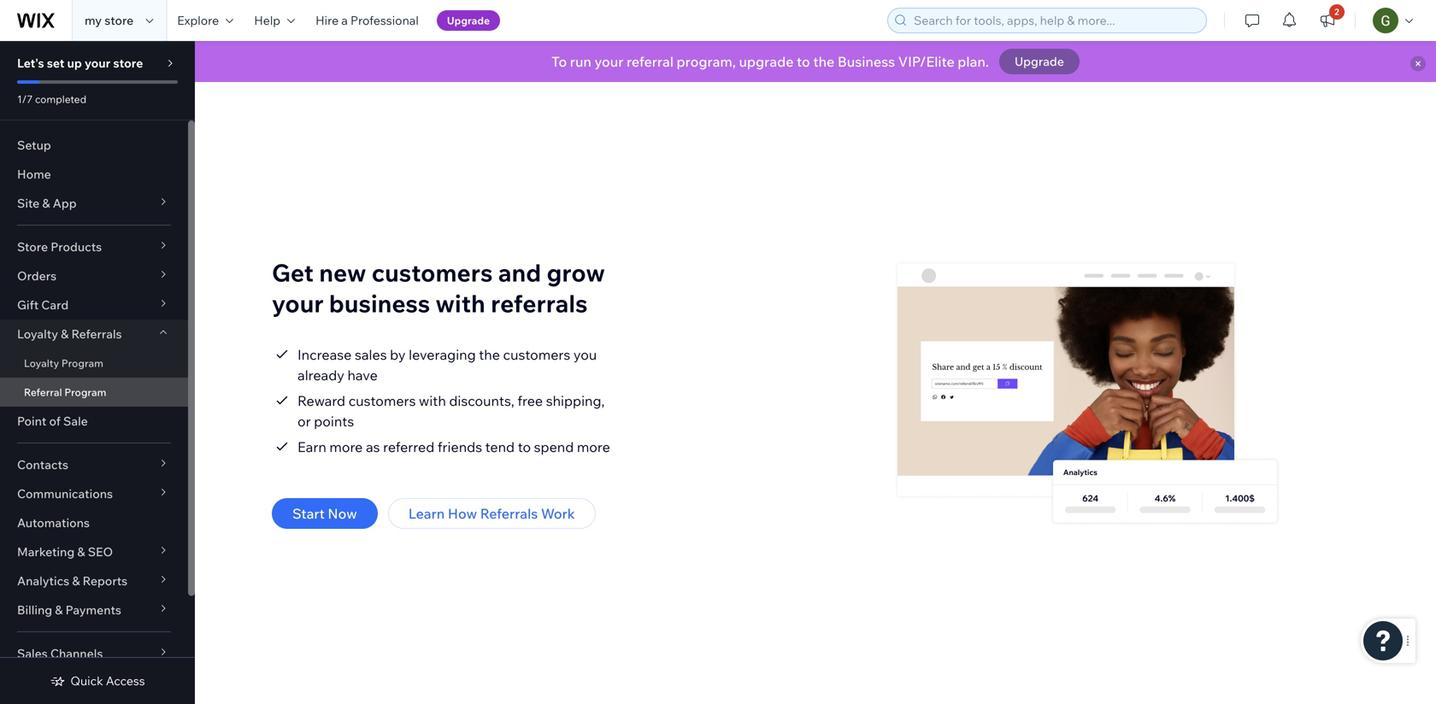 Task type: vqa. For each thing, say whether or not it's contained in the screenshot.
automations
yes



Task type: locate. For each thing, give the bounding box(es) containing it.
start
[[292, 505, 325, 522]]

loyalty & referrals button
[[0, 320, 188, 349]]

0 horizontal spatial referrals
[[71, 327, 122, 341]]

program,
[[677, 53, 736, 70]]

program inside loyalty program link
[[61, 357, 103, 370]]

your
[[595, 53, 623, 70], [85, 56, 110, 71], [272, 288, 324, 318]]

work
[[541, 505, 575, 522]]

to run your referral program, upgrade to the business vip/elite plan. alert
[[195, 41, 1436, 82]]

with up leveraging
[[436, 288, 485, 318]]

your inside alert
[[595, 53, 623, 70]]

quick
[[70, 674, 103, 689]]

& inside dropdown button
[[61, 327, 69, 341]]

0 horizontal spatial upgrade
[[447, 14, 490, 27]]

&
[[42, 196, 50, 211], [61, 327, 69, 341], [77, 544, 85, 559], [72, 574, 80, 589], [55, 603, 63, 618]]

0 vertical spatial upgrade button
[[437, 10, 500, 31]]

quick access
[[70, 674, 145, 689]]

gift card
[[17, 297, 69, 312]]

more left the as
[[329, 438, 363, 456]]

1 horizontal spatial upgrade
[[1015, 54, 1064, 69]]

my
[[85, 13, 102, 28]]

let's set up your store
[[17, 56, 143, 71]]

upgrade button right the professional
[[437, 10, 500, 31]]

marketing & seo button
[[0, 538, 188, 567]]

referral program link
[[0, 378, 188, 407]]

& right the 'billing'
[[55, 603, 63, 618]]

get new customers and grow your business with referrals
[[272, 258, 605, 318]]

free
[[517, 392, 543, 409]]

loyalty down "gift card"
[[17, 327, 58, 341]]

with down leveraging
[[419, 392, 446, 409]]

customers up free
[[503, 346, 570, 363]]

with inside get new customers and grow your business with referrals
[[436, 288, 485, 318]]

0 vertical spatial with
[[436, 288, 485, 318]]

loyalty inside dropdown button
[[17, 327, 58, 341]]

referrals right how
[[480, 505, 538, 522]]

program
[[61, 357, 103, 370], [64, 386, 106, 399]]

0 vertical spatial referrals
[[71, 327, 122, 341]]

have
[[347, 367, 378, 384]]

0 vertical spatial to
[[797, 53, 810, 70]]

access
[[106, 674, 145, 689]]

2
[[1334, 6, 1339, 17]]

your inside sidebar element
[[85, 56, 110, 71]]

your right up on the left
[[85, 56, 110, 71]]

help
[[254, 13, 280, 28]]

business
[[329, 288, 430, 318]]

customers
[[372, 258, 493, 288], [503, 346, 570, 363], [348, 392, 416, 409]]

customers down have
[[348, 392, 416, 409]]

referral
[[627, 53, 674, 70]]

2 horizontal spatial your
[[595, 53, 623, 70]]

store down my store
[[113, 56, 143, 71]]

upgrade inside to run your referral program, upgrade to the business vip/elite plan. alert
[[1015, 54, 1064, 69]]

loyalty up referral
[[24, 357, 59, 370]]

0 horizontal spatial upgrade button
[[437, 10, 500, 31]]

upgrade for top upgrade 'button'
[[447, 14, 490, 27]]

setup link
[[0, 131, 188, 160]]

upgrade button down the search for tools, apps, help & more... field
[[999, 49, 1079, 74]]

run
[[570, 53, 591, 70]]

0 vertical spatial program
[[61, 357, 103, 370]]

0 vertical spatial upgrade
[[447, 14, 490, 27]]

referrals down gift card dropdown button
[[71, 327, 122, 341]]

seo
[[88, 544, 113, 559]]

app
[[53, 196, 77, 211]]

to
[[797, 53, 810, 70], [518, 438, 531, 456]]

1 vertical spatial upgrade
[[1015, 54, 1064, 69]]

& right site on the left top
[[42, 196, 50, 211]]

the
[[813, 53, 835, 70], [479, 346, 500, 363]]

referrals for &
[[71, 327, 122, 341]]

new
[[319, 258, 366, 288]]

1 horizontal spatial upgrade button
[[999, 49, 1079, 74]]

upgrade button inside alert
[[999, 49, 1079, 74]]

tend
[[485, 438, 515, 456]]

hire
[[315, 13, 339, 28]]

upgrade button
[[437, 10, 500, 31], [999, 49, 1079, 74]]

1 vertical spatial program
[[64, 386, 106, 399]]

products
[[51, 239, 102, 254]]

professional
[[350, 13, 419, 28]]

point of sale
[[17, 414, 88, 429]]

to inside increase sales by leveraging the customers you already have reward customers with discounts, free shipping, or points earn more as referred friends tend to spend more
[[518, 438, 531, 456]]

point
[[17, 414, 46, 429]]

shipping,
[[546, 392, 605, 409]]

site & app
[[17, 196, 77, 211]]

with
[[436, 288, 485, 318], [419, 392, 446, 409]]

orders
[[17, 268, 57, 283]]

gift
[[17, 297, 39, 312]]

0 horizontal spatial to
[[518, 438, 531, 456]]

upgrade right the professional
[[447, 14, 490, 27]]

to
[[551, 53, 567, 70]]

1 vertical spatial store
[[113, 56, 143, 71]]

store right my
[[104, 13, 134, 28]]

your right the run
[[595, 53, 623, 70]]

the inside increase sales by leveraging the customers you already have reward customers with discounts, free shipping, or points earn more as referred friends tend to spend more
[[479, 346, 500, 363]]

to right upgrade
[[797, 53, 810, 70]]

& up loyalty program
[[61, 327, 69, 341]]

point of sale link
[[0, 407, 188, 436]]

0 horizontal spatial more
[[329, 438, 363, 456]]

0 horizontal spatial the
[[479, 346, 500, 363]]

explore
[[177, 13, 219, 28]]

upgrade for upgrade 'button' in the alert
[[1015, 54, 1064, 69]]

1 vertical spatial referrals
[[480, 505, 538, 522]]

hire a professional
[[315, 13, 419, 28]]

store products
[[17, 239, 102, 254]]

loyalty & referrals
[[17, 327, 122, 341]]

0 vertical spatial loyalty
[[17, 327, 58, 341]]

1 vertical spatial to
[[518, 438, 531, 456]]

you
[[573, 346, 597, 363]]

store
[[104, 13, 134, 28], [113, 56, 143, 71]]

sales
[[17, 646, 48, 661]]

to run your referral program, upgrade to the business vip/elite plan.
[[551, 53, 989, 70]]

marketing & seo
[[17, 544, 113, 559]]

1 vertical spatial with
[[419, 392, 446, 409]]

0 vertical spatial store
[[104, 13, 134, 28]]

1 horizontal spatial your
[[272, 288, 324, 318]]

sidebar element
[[0, 41, 195, 704]]

upgrade down the search for tools, apps, help & more... field
[[1015, 54, 1064, 69]]

business
[[838, 53, 895, 70]]

loyalty
[[17, 327, 58, 341], [24, 357, 59, 370]]

contacts
[[17, 457, 68, 472]]

the up discounts,
[[479, 346, 500, 363]]

0 horizontal spatial your
[[85, 56, 110, 71]]

more right spend
[[577, 438, 610, 456]]

1 horizontal spatial referrals
[[480, 505, 538, 522]]

already
[[297, 367, 344, 384]]

program for referral program
[[64, 386, 106, 399]]

& inside "popup button"
[[55, 603, 63, 618]]

1 vertical spatial the
[[479, 346, 500, 363]]

1 horizontal spatial to
[[797, 53, 810, 70]]

& left seo
[[77, 544, 85, 559]]

to inside alert
[[797, 53, 810, 70]]

the inside alert
[[813, 53, 835, 70]]

& left the 'reports'
[[72, 574, 80, 589]]

program down loyalty & referrals dropdown button
[[61, 357, 103, 370]]

customers up business at the left of page
[[372, 258, 493, 288]]

1 vertical spatial loyalty
[[24, 357, 59, 370]]

0 vertical spatial the
[[813, 53, 835, 70]]

more
[[329, 438, 363, 456], [577, 438, 610, 456]]

points
[[314, 413, 354, 430]]

program down loyalty program link
[[64, 386, 106, 399]]

sales channels
[[17, 646, 103, 661]]

start now button
[[272, 498, 378, 529]]

to right the tend
[[518, 438, 531, 456]]

1 horizontal spatial more
[[577, 438, 610, 456]]

1 horizontal spatial the
[[813, 53, 835, 70]]

your inside get new customers and grow your business with referrals
[[272, 288, 324, 318]]

program inside referral program link
[[64, 386, 106, 399]]

the left business at the right top of page
[[813, 53, 835, 70]]

up
[[67, 56, 82, 71]]

1 vertical spatial upgrade button
[[999, 49, 1079, 74]]

now
[[328, 505, 357, 522]]

your down get
[[272, 288, 324, 318]]

reports
[[83, 574, 128, 589]]

quick access button
[[50, 674, 145, 689]]

referrals inside dropdown button
[[71, 327, 122, 341]]

0 vertical spatial customers
[[372, 258, 493, 288]]

how
[[448, 505, 477, 522]]



Task type: describe. For each thing, give the bounding box(es) containing it.
reward
[[297, 392, 345, 409]]

as
[[366, 438, 380, 456]]

sales
[[355, 346, 387, 363]]

payments
[[66, 603, 121, 618]]

start now
[[292, 505, 357, 522]]

loyalty for loyalty & referrals
[[17, 327, 58, 341]]

1/7 completed
[[17, 93, 86, 106]]

or
[[297, 413, 311, 430]]

analytics & reports
[[17, 574, 128, 589]]

setup
[[17, 138, 51, 153]]

get
[[272, 258, 314, 288]]

let's
[[17, 56, 44, 71]]

marketing
[[17, 544, 75, 559]]

channels
[[50, 646, 103, 661]]

loyalty for loyalty program
[[24, 357, 59, 370]]

communications
[[17, 486, 113, 501]]

2 more from the left
[[577, 438, 610, 456]]

home link
[[0, 160, 188, 189]]

& for marketing
[[77, 544, 85, 559]]

contacts button
[[0, 450, 188, 480]]

with inside increase sales by leveraging the customers you already have reward customers with discounts, free shipping, or points earn more as referred friends tend to spend more
[[419, 392, 446, 409]]

loyalty program link
[[0, 349, 188, 378]]

site & app button
[[0, 189, 188, 218]]

store products button
[[0, 232, 188, 262]]

billing & payments
[[17, 603, 121, 618]]

sale
[[63, 414, 88, 429]]

automations link
[[0, 509, 188, 538]]

card
[[41, 297, 69, 312]]

Search for tools, apps, help & more... field
[[909, 9, 1201, 32]]

analytics
[[17, 574, 69, 589]]

automations
[[17, 515, 90, 530]]

increase sales by leveraging the customers you already have reward customers with discounts, free shipping, or points earn more as referred friends tend to spend more
[[297, 346, 610, 456]]

spend
[[534, 438, 574, 456]]

learn how referrals work
[[408, 505, 575, 522]]

vip/elite
[[898, 53, 955, 70]]

learn
[[408, 505, 445, 522]]

leveraging
[[409, 346, 476, 363]]

& for analytics
[[72, 574, 80, 589]]

help button
[[244, 0, 305, 41]]

completed
[[35, 93, 86, 106]]

plan.
[[958, 53, 989, 70]]

& for loyalty
[[61, 327, 69, 341]]

set
[[47, 56, 64, 71]]

& for billing
[[55, 603, 63, 618]]

store inside sidebar element
[[113, 56, 143, 71]]

site
[[17, 196, 40, 211]]

hire a professional link
[[305, 0, 429, 41]]

of
[[49, 414, 61, 429]]

sales channels button
[[0, 639, 188, 668]]

my store
[[85, 13, 134, 28]]

learn how referrals work link
[[388, 498, 596, 529]]

friends
[[438, 438, 482, 456]]

upgrade
[[739, 53, 794, 70]]

referrals
[[491, 288, 588, 318]]

& for site
[[42, 196, 50, 211]]

1/7
[[17, 93, 33, 106]]

increase
[[297, 346, 352, 363]]

gift card button
[[0, 291, 188, 320]]

billing
[[17, 603, 52, 618]]

billing & payments button
[[0, 596, 188, 625]]

a
[[341, 13, 348, 28]]

1 more from the left
[[329, 438, 363, 456]]

customers inside get new customers and grow your business with referrals
[[372, 258, 493, 288]]

referral
[[24, 386, 62, 399]]

store
[[17, 239, 48, 254]]

orders button
[[0, 262, 188, 291]]

loyalty program
[[24, 357, 103, 370]]

2 vertical spatial customers
[[348, 392, 416, 409]]

program for loyalty program
[[61, 357, 103, 370]]

earn
[[297, 438, 326, 456]]

and
[[498, 258, 541, 288]]

referrals for how
[[480, 505, 538, 522]]

analytics & reports button
[[0, 567, 188, 596]]

referral program
[[24, 386, 106, 399]]

grow
[[547, 258, 605, 288]]

1 vertical spatial customers
[[503, 346, 570, 363]]

home
[[17, 167, 51, 182]]

2 button
[[1309, 0, 1346, 41]]

referred
[[383, 438, 434, 456]]



